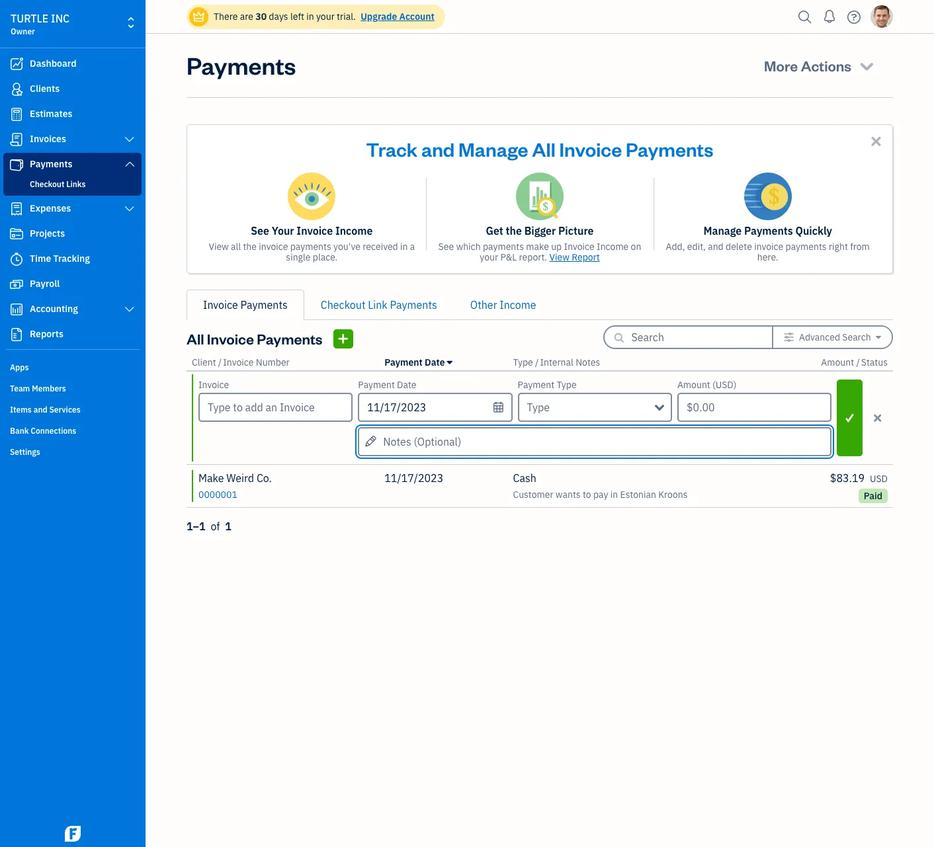 Task type: describe. For each thing, give the bounding box(es) containing it.
invoice payments
[[203, 298, 288, 312]]

project image
[[9, 228, 24, 241]]

expense image
[[9, 202, 24, 216]]

report
[[572, 251, 600, 263]]

here.
[[757, 251, 779, 263]]

amount (usd)
[[677, 379, 737, 391]]

accounting
[[30, 303, 78, 315]]

trial.
[[337, 11, 356, 22]]

are
[[240, 11, 253, 22]]

received
[[363, 241, 398, 253]]

upgrade account link
[[358, 11, 435, 22]]

bank
[[10, 426, 29, 436]]

0000001
[[198, 489, 237, 501]]

team members link
[[3, 378, 142, 398]]

checkout link payments link
[[304, 290, 454, 320]]

go to help image
[[844, 7, 865, 27]]

1 vertical spatial type
[[557, 379, 577, 391]]

time tracking link
[[3, 247, 142, 271]]

right
[[829, 241, 848, 253]]

client
[[192, 357, 216, 369]]

0 vertical spatial the
[[506, 224, 522, 238]]

payroll
[[30, 278, 60, 290]]

a
[[410, 241, 415, 253]]

payments inside payments link
[[30, 158, 72, 170]]

1 vertical spatial all
[[187, 330, 204, 348]]

Search text field
[[632, 327, 751, 348]]

make weird co. 0000001
[[198, 472, 272, 501]]

more actions
[[764, 56, 852, 75]]

invoice payments link
[[187, 290, 304, 320]]

payments for add,
[[786, 241, 827, 253]]

chevron large down image for invoices
[[123, 134, 136, 145]]

income inside see which payments make up invoice income on your p&l report.
[[597, 241, 629, 253]]

delete
[[726, 241, 752, 253]]

more actions button
[[752, 50, 888, 81]]

number
[[256, 357, 290, 369]]

manage payments quickly image
[[744, 173, 792, 220]]

chevron large down image for payments
[[123, 159, 136, 169]]

report.
[[519, 251, 547, 263]]

0 vertical spatial date
[[425, 357, 445, 369]]

from
[[850, 241, 870, 253]]

projects
[[30, 228, 65, 240]]

checkout link payments
[[321, 298, 437, 312]]

payments for income
[[290, 241, 331, 253]]

team
[[10, 384, 30, 394]]

view inside the see your invoice income view all the invoice payments you've received in a single place.
[[209, 241, 229, 253]]

invoice inside see which payments make up invoice income on your p&l report.
[[564, 241, 595, 253]]

type for type
[[527, 401, 550, 414]]

see for which
[[438, 241, 454, 253]]

settings
[[10, 447, 40, 457]]

client / invoice number
[[192, 357, 290, 369]]

2 vertical spatial income
[[500, 298, 536, 312]]

get the bigger picture image
[[516, 173, 564, 220]]

time tracking
[[30, 253, 90, 265]]

type button
[[513, 357, 533, 369]]

customer
[[513, 489, 554, 501]]

which
[[456, 241, 481, 253]]

turtle
[[11, 12, 48, 25]]

single
[[286, 251, 311, 263]]

dashboard image
[[9, 58, 24, 71]]

dashboard link
[[3, 52, 142, 76]]

add,
[[666, 241, 685, 253]]

1 vertical spatial payment date
[[358, 379, 417, 391]]

days
[[269, 11, 288, 22]]

settings link
[[3, 442, 142, 462]]

advanced
[[799, 331, 840, 343]]

client image
[[9, 83, 24, 96]]

estimates
[[30, 108, 72, 120]]

links
[[66, 179, 86, 189]]

p&l
[[500, 251, 517, 263]]

connections
[[31, 426, 76, 436]]

type for type / internal notes
[[513, 357, 533, 369]]

place.
[[313, 251, 338, 263]]

payment date button
[[385, 357, 452, 369]]

co.
[[257, 472, 272, 485]]

status
[[861, 357, 888, 369]]

picture
[[559, 224, 594, 238]]

type / internal notes
[[513, 357, 600, 369]]

internal
[[540, 357, 574, 369]]

add a new payment image
[[337, 330, 349, 347]]

there
[[214, 11, 238, 22]]

1–1 of 1
[[187, 520, 231, 533]]

account
[[399, 11, 435, 22]]

usd
[[870, 473, 888, 485]]

get the bigger picture
[[486, 224, 594, 238]]

notes
[[576, 357, 600, 369]]

members
[[32, 384, 66, 394]]

clients link
[[3, 77, 142, 101]]

you've
[[334, 241, 361, 253]]

more
[[764, 56, 798, 75]]

items and services
[[10, 405, 81, 415]]

invoice for your
[[259, 241, 288, 253]]

chart image
[[9, 303, 24, 316]]

invoice for payments
[[754, 241, 784, 253]]

caretdown image inside advanced search dropdown button
[[876, 332, 881, 343]]

invoice inside the see your invoice income view all the invoice payments you've received in a single place.
[[297, 224, 333, 238]]

services
[[49, 405, 81, 415]]

clients
[[30, 83, 60, 95]]

crown image
[[192, 10, 206, 23]]

quickly
[[796, 224, 832, 238]]

in for cash
[[611, 489, 618, 501]]

Notes (Optional) text field
[[358, 427, 832, 457]]

items
[[10, 405, 32, 415]]

and for manage
[[421, 136, 455, 161]]

pay
[[593, 489, 608, 501]]

payment up payment date in mm/dd/yyyy format text box
[[385, 357, 423, 369]]

of
[[211, 520, 220, 533]]

reports link
[[3, 323, 142, 347]]

items and services link
[[3, 400, 142, 419]]

$83.19 usd paid
[[830, 472, 888, 502]]



Task type: locate. For each thing, give the bounding box(es) containing it.
1 horizontal spatial invoice
[[754, 241, 784, 253]]

type down payment type
[[527, 401, 550, 414]]

in right pay
[[611, 489, 618, 501]]

checkout
[[30, 179, 64, 189], [321, 298, 366, 312]]

0 vertical spatial manage
[[459, 136, 528, 161]]

2 horizontal spatial income
[[597, 241, 629, 253]]

0 horizontal spatial the
[[243, 241, 257, 253]]

payments inside checkout link payments link
[[390, 298, 437, 312]]

payments inside the see your invoice income view all the invoice payments you've received in a single place.
[[290, 241, 331, 253]]

0 vertical spatial payment date
[[385, 357, 445, 369]]

dashboard
[[30, 58, 77, 69]]

0 horizontal spatial income
[[335, 224, 373, 238]]

0 vertical spatial chevron large down image
[[123, 204, 136, 214]]

expenses
[[30, 202, 71, 214]]

checkout up add a new payment image
[[321, 298, 366, 312]]

and right track
[[421, 136, 455, 161]]

0 vertical spatial caretdown image
[[876, 332, 881, 343]]

cash
[[513, 472, 536, 485]]

1 horizontal spatial manage
[[704, 224, 742, 238]]

0 vertical spatial type
[[513, 357, 533, 369]]

1 horizontal spatial payments
[[483, 241, 524, 253]]

search image
[[795, 7, 816, 27]]

in inside 'cash customer wants to pay in estonian kroons'
[[611, 489, 618, 501]]

3 payments from the left
[[786, 241, 827, 253]]

1 horizontal spatial checkout
[[321, 298, 366, 312]]

1 invoice from the left
[[259, 241, 288, 253]]

1 vertical spatial amount
[[677, 379, 710, 391]]

and right edit,
[[708, 241, 724, 253]]

3 / from the left
[[856, 357, 860, 369]]

2 horizontal spatial payments
[[786, 241, 827, 253]]

amount
[[821, 357, 854, 369], [677, 379, 710, 391]]

see for your
[[251, 224, 269, 238]]

1 / from the left
[[218, 357, 222, 369]]

invoice inside manage payments quickly add, edit, and delete invoice payments right from here.
[[754, 241, 784, 253]]

1 vertical spatial income
[[597, 241, 629, 253]]

1 horizontal spatial and
[[421, 136, 455, 161]]

and inside manage payments quickly add, edit, and delete invoice payments right from here.
[[708, 241, 724, 253]]

chevron large down image
[[123, 204, 136, 214], [123, 304, 136, 315]]

2 chevron large down image from the top
[[123, 159, 136, 169]]

owner
[[11, 26, 35, 36]]

estimate image
[[9, 108, 24, 121]]

payments down your
[[290, 241, 331, 253]]

advanced search button
[[773, 327, 892, 348]]

there are 30 days left in your trial. upgrade account
[[214, 11, 435, 22]]

2 horizontal spatial in
[[611, 489, 618, 501]]

payments inside invoice payments "link"
[[241, 298, 288, 312]]

actions
[[801, 56, 852, 75]]

type inside dropdown button
[[527, 401, 550, 414]]

close image
[[869, 134, 884, 149]]

payments down quickly
[[786, 241, 827, 253]]

1 horizontal spatial your
[[480, 251, 498, 263]]

11/17/2023
[[385, 472, 444, 485]]

chevron large down image for expenses
[[123, 204, 136, 214]]

in inside the see your invoice income view all the invoice payments you've received in a single place.
[[400, 241, 408, 253]]

0 horizontal spatial all
[[187, 330, 204, 348]]

chevron large down image for accounting
[[123, 304, 136, 315]]

manage
[[459, 136, 528, 161], [704, 224, 742, 238]]

chevron large down image down estimates link
[[123, 134, 136, 145]]

1 horizontal spatial all
[[532, 136, 556, 161]]

1 payments from the left
[[290, 241, 331, 253]]

1 vertical spatial caretdown image
[[447, 357, 452, 368]]

1 vertical spatial see
[[438, 241, 454, 253]]

view report
[[550, 251, 600, 263]]

1 vertical spatial in
[[400, 241, 408, 253]]

see
[[251, 224, 269, 238], [438, 241, 454, 253]]

caretdown image inside the payment date button
[[447, 357, 452, 368]]

reports
[[30, 328, 63, 340]]

2 chevron large down image from the top
[[123, 304, 136, 315]]

0 vertical spatial checkout
[[30, 179, 64, 189]]

payment down type button
[[518, 379, 555, 391]]

payment down the payment date button
[[358, 379, 395, 391]]

make
[[198, 472, 224, 485]]

date up payment date in mm/dd/yyyy format text box
[[425, 357, 445, 369]]

edit,
[[687, 241, 706, 253]]

invoice inside "link"
[[203, 298, 238, 312]]

0 horizontal spatial invoice
[[259, 241, 288, 253]]

0 vertical spatial chevron large down image
[[123, 134, 136, 145]]

1 vertical spatial checkout
[[321, 298, 366, 312]]

1
[[225, 520, 231, 533]]

kroons
[[659, 489, 688, 501]]

0 horizontal spatial in
[[306, 11, 314, 22]]

0 horizontal spatial and
[[34, 405, 47, 415]]

0 vertical spatial see
[[251, 224, 269, 238]]

type down the internal
[[557, 379, 577, 391]]

upgrade
[[361, 11, 397, 22]]

and inside main element
[[34, 405, 47, 415]]

your left p&l
[[480, 251, 498, 263]]

1 chevron large down image from the top
[[123, 134, 136, 145]]

0 horizontal spatial amount
[[677, 379, 710, 391]]

0 horizontal spatial date
[[397, 379, 417, 391]]

payments inside see which payments make up invoice income on your p&l report.
[[483, 241, 524, 253]]

payment
[[385, 357, 423, 369], [358, 379, 395, 391], [518, 379, 555, 391]]

income left on
[[597, 241, 629, 253]]

amount down advanced search
[[821, 357, 854, 369]]

chevron large down image up checkout links link on the left of page
[[123, 159, 136, 169]]

/ right the client
[[218, 357, 222, 369]]

1 horizontal spatial /
[[535, 357, 539, 369]]

income right other
[[500, 298, 536, 312]]

in left a
[[400, 241, 408, 253]]

30
[[256, 11, 267, 22]]

income up you've on the left of the page
[[335, 224, 373, 238]]

invoice down your
[[259, 241, 288, 253]]

payments down get
[[483, 241, 524, 253]]

Amount (USD) text field
[[677, 393, 832, 422]]

and right the items
[[34, 405, 47, 415]]

1 horizontal spatial see
[[438, 241, 454, 253]]

make
[[526, 241, 549, 253]]

turtle inc owner
[[11, 12, 70, 36]]

/ for invoice
[[218, 357, 222, 369]]

amount for amount / status
[[821, 357, 854, 369]]

chevron large down image up the reports link
[[123, 304, 136, 315]]

amount left '(usd)'
[[677, 379, 710, 391]]

other income link
[[454, 290, 553, 320]]

view left all
[[209, 241, 229, 253]]

0 horizontal spatial manage
[[459, 136, 528, 161]]

invoice inside the see your invoice income view all the invoice payments you've received in a single place.
[[259, 241, 288, 253]]

time
[[30, 253, 51, 265]]

your left trial.
[[316, 11, 335, 22]]

the right all
[[243, 241, 257, 253]]

2 vertical spatial and
[[34, 405, 47, 415]]

2 invoice from the left
[[754, 241, 784, 253]]

/ for status
[[856, 357, 860, 369]]

1 vertical spatial your
[[480, 251, 498, 263]]

0 horizontal spatial see
[[251, 224, 269, 238]]

report image
[[9, 328, 24, 341]]

0 vertical spatial your
[[316, 11, 335, 22]]

1 horizontal spatial caretdown image
[[876, 332, 881, 343]]

chevron large down image inside accounting link
[[123, 304, 136, 315]]

invoices link
[[3, 128, 142, 152]]

2 / from the left
[[535, 357, 539, 369]]

income inside the see your invoice income view all the invoice payments you've received in a single place.
[[335, 224, 373, 238]]

/ right type button
[[535, 357, 539, 369]]

search
[[842, 331, 871, 343]]

apps
[[10, 363, 29, 373]]

Payment date in MM/DD/YYYY format text field
[[358, 393, 513, 422]]

in for there
[[306, 11, 314, 22]]

notifications image
[[819, 3, 840, 30]]

money image
[[9, 278, 24, 291]]

0 vertical spatial and
[[421, 136, 455, 161]]

chevron large down image down checkout links link on the left of page
[[123, 204, 136, 214]]

1 vertical spatial the
[[243, 241, 257, 253]]

0 vertical spatial income
[[335, 224, 373, 238]]

2 horizontal spatial and
[[708, 241, 724, 253]]

invoice image
[[9, 133, 24, 146]]

settings image
[[784, 332, 794, 343]]

amount for amount (usd)
[[677, 379, 710, 391]]

0 horizontal spatial checkout
[[30, 179, 64, 189]]

up
[[551, 241, 562, 253]]

chevron large down image inside "expenses" "link"
[[123, 204, 136, 214]]

1 vertical spatial chevron large down image
[[123, 159, 136, 169]]

0 horizontal spatial view
[[209, 241, 229, 253]]

see inside see which payments make up invoice income on your p&l report.
[[438, 241, 454, 253]]

chevron large down image inside payments link
[[123, 159, 136, 169]]

the inside the see your invoice income view all the invoice payments you've received in a single place.
[[243, 241, 257, 253]]

0 vertical spatial amount
[[821, 357, 854, 369]]

see your invoice income image
[[288, 173, 336, 220]]

2 vertical spatial in
[[611, 489, 618, 501]]

payment date down the payment date button
[[358, 379, 417, 391]]

in right 'left'
[[306, 11, 314, 22]]

left
[[290, 11, 304, 22]]

0000001 link
[[198, 488, 237, 501]]

payments inside manage payments quickly add, edit, and delete invoice payments right from here.
[[786, 241, 827, 253]]

/ for internal
[[535, 357, 539, 369]]

estimates link
[[3, 103, 142, 126]]

1–1
[[187, 520, 206, 533]]

2 payments from the left
[[483, 241, 524, 253]]

cancel image
[[866, 410, 889, 426]]

cash customer wants to pay in estonian kroons
[[513, 472, 688, 501]]

chevrondown image
[[858, 56, 876, 75]]

1 horizontal spatial the
[[506, 224, 522, 238]]

caretdown image right search on the right top of page
[[876, 332, 881, 343]]

all up get the bigger picture
[[532, 136, 556, 161]]

checkout for checkout link payments
[[321, 298, 366, 312]]

payments link
[[3, 153, 142, 177]]

tracking
[[53, 253, 90, 265]]

your
[[272, 224, 294, 238]]

checkout links
[[30, 179, 86, 189]]

freshbooks image
[[62, 826, 83, 842]]

0 horizontal spatial your
[[316, 11, 335, 22]]

0 horizontal spatial /
[[218, 357, 222, 369]]

chevron large down image
[[123, 134, 136, 145], [123, 159, 136, 169]]

payments inside manage payments quickly add, edit, and delete invoice payments right from here.
[[744, 224, 793, 238]]

see left which
[[438, 241, 454, 253]]

date down the payment date button
[[397, 379, 417, 391]]

apps link
[[3, 357, 142, 377]]

1 vertical spatial date
[[397, 379, 417, 391]]

type up payment type
[[513, 357, 533, 369]]

weird
[[226, 472, 254, 485]]

1 horizontal spatial in
[[400, 241, 408, 253]]

amount button
[[821, 357, 854, 369]]

0 horizontal spatial payments
[[290, 241, 331, 253]]

bank connections
[[10, 426, 76, 436]]

manage inside manage payments quickly add, edit, and delete invoice payments right from here.
[[704, 224, 742, 238]]

1 horizontal spatial view
[[550, 251, 570, 263]]

in
[[306, 11, 314, 22], [400, 241, 408, 253], [611, 489, 618, 501]]

the right get
[[506, 224, 522, 238]]

0 vertical spatial all
[[532, 136, 556, 161]]

0 vertical spatial in
[[306, 11, 314, 22]]

checkout inside main element
[[30, 179, 64, 189]]

main element
[[0, 0, 179, 848]]

caretdown image up payment date in mm/dd/yyyy format text box
[[447, 357, 452, 368]]

link
[[368, 298, 388, 312]]

and for services
[[34, 405, 47, 415]]

on
[[631, 241, 641, 253]]

all up the client
[[187, 330, 204, 348]]

caretdown image
[[876, 332, 881, 343], [447, 357, 452, 368]]

1 vertical spatial chevron large down image
[[123, 304, 136, 315]]

view right the make
[[550, 251, 570, 263]]

2 vertical spatial type
[[527, 401, 550, 414]]

1 chevron large down image from the top
[[123, 204, 136, 214]]

invoice right delete
[[754, 241, 784, 253]]

paid
[[864, 490, 883, 502]]

Invoice text field
[[200, 394, 352, 421]]

inc
[[51, 12, 70, 25]]

payroll link
[[3, 273, 142, 296]]

1 horizontal spatial date
[[425, 357, 445, 369]]

payments
[[187, 50, 296, 81], [626, 136, 714, 161], [30, 158, 72, 170], [744, 224, 793, 238], [241, 298, 288, 312], [390, 298, 437, 312], [257, 330, 323, 348]]

payment date up payment date in mm/dd/yyyy format text box
[[385, 357, 445, 369]]

see inside the see your invoice income view all the invoice payments you've received in a single place.
[[251, 224, 269, 238]]

and
[[421, 136, 455, 161], [708, 241, 724, 253], [34, 405, 47, 415]]

your
[[316, 11, 335, 22], [480, 251, 498, 263]]

/ left 'status' in the top of the page
[[856, 357, 860, 369]]

invoice
[[259, 241, 288, 253], [754, 241, 784, 253]]

1 horizontal spatial income
[[500, 298, 536, 312]]

all invoice payments
[[187, 330, 323, 348]]

timer image
[[9, 253, 24, 266]]

payment image
[[9, 158, 24, 171]]

team members
[[10, 384, 66, 394]]

save image
[[838, 410, 861, 426]]

type
[[513, 357, 533, 369], [557, 379, 577, 391], [527, 401, 550, 414]]

2 horizontal spatial /
[[856, 357, 860, 369]]

track
[[366, 136, 418, 161]]

checkout for checkout links
[[30, 179, 64, 189]]

see left your
[[251, 224, 269, 238]]

1 vertical spatial and
[[708, 241, 724, 253]]

all
[[532, 136, 556, 161], [187, 330, 204, 348]]

accounting link
[[3, 298, 142, 322]]

your inside see which payments make up invoice income on your p&l report.
[[480, 251, 498, 263]]

other income
[[470, 298, 536, 312]]

checkout up expenses
[[30, 179, 64, 189]]

all
[[231, 241, 241, 253]]

amount / status
[[821, 357, 888, 369]]

0 horizontal spatial caretdown image
[[447, 357, 452, 368]]

payment type
[[518, 379, 577, 391]]

type button
[[518, 393, 672, 422]]

1 horizontal spatial amount
[[821, 357, 854, 369]]

1 vertical spatial manage
[[704, 224, 742, 238]]

income
[[335, 224, 373, 238], [597, 241, 629, 253], [500, 298, 536, 312]]



Task type: vqa. For each thing, say whether or not it's contained in the screenshot.
Apple in the Main element
no



